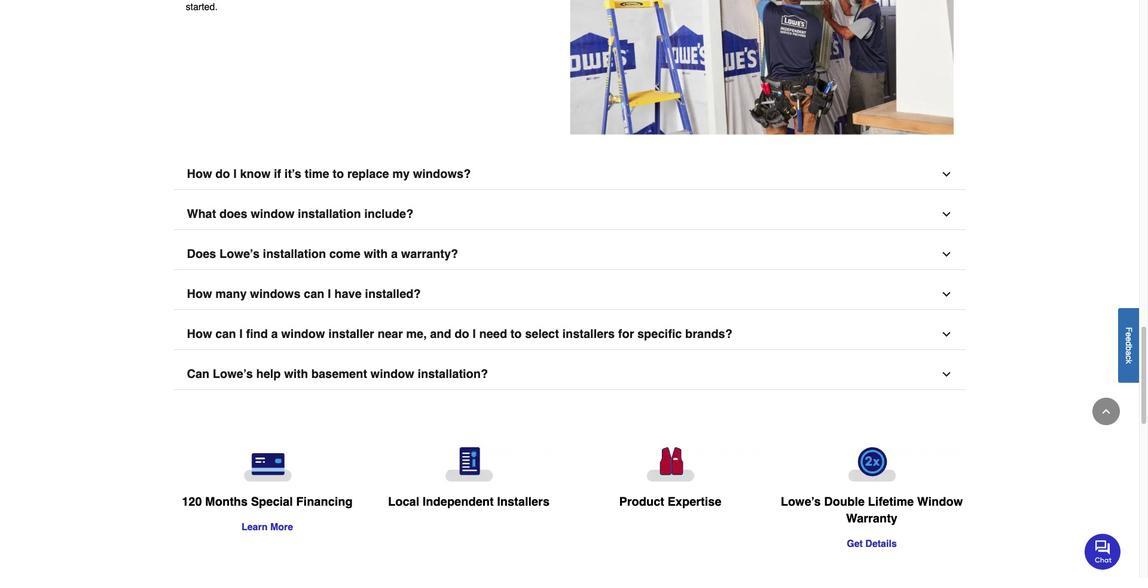 Task type: vqa. For each thing, say whether or not it's contained in the screenshot.
"installation" inside does lowe's installation come with a warranty? button
yes



Task type: locate. For each thing, give the bounding box(es) containing it.
and
[[430, 327, 451, 341]]

have
[[334, 287, 362, 301]]

with inside button
[[364, 247, 388, 261]]

expertise
[[668, 496, 722, 509]]

lowe's left double
[[781, 496, 821, 509]]

installation down what does window installation include?
[[263, 247, 326, 261]]

window right "does"
[[251, 207, 295, 221]]

lowe's inside button
[[219, 247, 260, 261]]

0 vertical spatial lowe's
[[219, 247, 260, 261]]

with
[[364, 247, 388, 261], [284, 368, 308, 381]]

0 vertical spatial installation
[[298, 207, 361, 221]]

window for find
[[281, 327, 325, 341]]

1 horizontal spatial to
[[511, 327, 522, 341]]

can lowe's help with basement window installation? button
[[174, 360, 966, 390]]

lowe's
[[219, 247, 260, 261], [213, 368, 253, 381], [781, 496, 821, 509]]

2 vertical spatial how
[[187, 327, 212, 341]]

d
[[1124, 342, 1134, 346]]

can
[[304, 287, 324, 301], [215, 327, 236, 341]]

a dark blue background check icon. image
[[378, 448, 560, 482]]

3 how from the top
[[187, 327, 212, 341]]

financing
[[296, 496, 353, 509]]

1 vertical spatial a
[[271, 327, 278, 341]]

0 vertical spatial how
[[187, 167, 212, 181]]

installation inside button
[[298, 207, 361, 221]]

me,
[[406, 327, 427, 341]]

0 horizontal spatial can
[[215, 327, 236, 341]]

1 e from the top
[[1124, 332, 1134, 337]]

lowe's right does
[[219, 247, 260, 261]]

2 vertical spatial window
[[371, 368, 414, 381]]

can left find
[[215, 327, 236, 341]]

window down the near at the bottom left
[[371, 368, 414, 381]]

help
[[256, 368, 281, 381]]

1 vertical spatial do
[[455, 327, 469, 341]]

2 vertical spatial a
[[1124, 351, 1134, 356]]

do
[[215, 167, 230, 181], [455, 327, 469, 341]]

chevron down image for how do i know if it's time to replace my windows?
[[940, 168, 952, 180]]

2 how from the top
[[187, 287, 212, 301]]

chevron down image inside 'does lowe's installation come with a warranty?' button
[[940, 249, 952, 260]]

how many windows can i have installed? button
[[174, 280, 966, 310]]

k
[[1124, 360, 1134, 364]]

lowe's inside lowe's double lifetime window warranty
[[781, 496, 821, 509]]

installation down how do i know if it's time to replace my windows?
[[298, 207, 361, 221]]

2 vertical spatial lowe's
[[781, 496, 821, 509]]

0 vertical spatial a
[[391, 247, 398, 261]]

special
[[251, 496, 293, 509]]

windows?
[[413, 167, 471, 181]]

more
[[270, 523, 293, 533]]

window
[[251, 207, 295, 221], [281, 327, 325, 341], [371, 368, 414, 381]]

3 chevron down image from the top
[[940, 249, 952, 260]]

120
[[182, 496, 202, 509]]

get details link
[[847, 539, 897, 550]]

do left know
[[215, 167, 230, 181]]

specific
[[637, 327, 682, 341]]

it's
[[285, 167, 301, 181]]

local
[[388, 496, 419, 509]]

1 vertical spatial with
[[284, 368, 308, 381]]

can left have at the left of the page
[[304, 287, 324, 301]]

do inside 'how can i find a window installer near me, and do i need to select installers for specific brands?' button
[[455, 327, 469, 341]]

details
[[866, 539, 897, 550]]

i left need
[[473, 327, 476, 341]]

lowe's for can
[[213, 368, 253, 381]]

2 e from the top
[[1124, 337, 1134, 342]]

lowe's inside button
[[213, 368, 253, 381]]

i left know
[[233, 167, 237, 181]]

1 vertical spatial window
[[281, 327, 325, 341]]

what
[[187, 207, 216, 221]]

1 vertical spatial lowe's
[[213, 368, 253, 381]]

how up can
[[187, 327, 212, 341]]

0 vertical spatial do
[[215, 167, 230, 181]]

with right the help
[[284, 368, 308, 381]]

how
[[187, 167, 212, 181], [187, 287, 212, 301], [187, 327, 212, 341]]

120 months special financing
[[182, 496, 353, 509]]

chevron down image inside 'how can i find a window installer near me, and do i need to select installers for specific brands?' button
[[940, 329, 952, 341]]

how inside button
[[187, 167, 212, 181]]

a up k
[[1124, 351, 1134, 356]]

0 vertical spatial with
[[364, 247, 388, 261]]

a
[[391, 247, 398, 261], [271, 327, 278, 341], [1124, 351, 1134, 356]]

windows
[[250, 287, 301, 301]]

a left the warranty?
[[391, 247, 398, 261]]

a lowe's red vest icon. image
[[579, 448, 762, 482]]

how for how many windows can i have installed?
[[187, 287, 212, 301]]

chevron down image inside "can lowe's help with basement window installation?" button
[[940, 369, 952, 381]]

a dark blue labor warranty icon with the number 2 and the letter x in the middle. image
[[781, 448, 963, 482]]

get
[[847, 539, 863, 550]]

to
[[333, 167, 344, 181], [511, 327, 522, 341]]

a right find
[[271, 327, 278, 341]]

can lowe's help with basement window installation?
[[187, 368, 488, 381]]

1 vertical spatial can
[[215, 327, 236, 341]]

if
[[274, 167, 281, 181]]

0 horizontal spatial to
[[333, 167, 344, 181]]

installation?
[[418, 368, 488, 381]]

do right and
[[455, 327, 469, 341]]

1 horizontal spatial with
[[364, 247, 388, 261]]

how left many
[[187, 287, 212, 301]]

i left have at the left of the page
[[328, 287, 331, 301]]

to right need
[[511, 327, 522, 341]]

chevron down image inside how do i know if it's time to replace my windows? button
[[940, 168, 952, 180]]

for
[[618, 327, 634, 341]]

1 horizontal spatial a
[[391, 247, 398, 261]]

chevron down image
[[940, 168, 952, 180], [940, 208, 952, 220], [940, 249, 952, 260], [940, 329, 952, 341], [940, 369, 952, 381]]

e up d
[[1124, 332, 1134, 337]]

4 chevron down image from the top
[[940, 329, 952, 341]]

chevron down image inside what does window installation include? button
[[940, 208, 952, 220]]

1 horizontal spatial do
[[455, 327, 469, 341]]

product
[[619, 496, 664, 509]]

i
[[233, 167, 237, 181], [328, 287, 331, 301], [239, 327, 243, 341], [473, 327, 476, 341]]

two installers in blue lowe's vests installing a pella window inside a house. image
[[570, 0, 954, 135]]

f e e d b a c k button
[[1118, 308, 1139, 383]]

window down how many windows can i have installed?
[[281, 327, 325, 341]]

with inside button
[[284, 368, 308, 381]]

b
[[1124, 346, 1134, 351]]

1 chevron down image from the top
[[940, 168, 952, 180]]

my
[[392, 167, 410, 181]]

0 horizontal spatial with
[[284, 368, 308, 381]]

a for with
[[391, 247, 398, 261]]

1 vertical spatial how
[[187, 287, 212, 301]]

with right come
[[364, 247, 388, 261]]

how can i find a window installer near me, and do i need to select installers for specific brands?
[[187, 327, 733, 341]]

i left find
[[239, 327, 243, 341]]

0 horizontal spatial do
[[215, 167, 230, 181]]

how up what
[[187, 167, 212, 181]]

1 vertical spatial to
[[511, 327, 522, 341]]

scroll to top element
[[1093, 398, 1120, 426]]

how do i know if it's time to replace my windows?
[[187, 167, 471, 181]]

installation
[[298, 207, 361, 221], [263, 247, 326, 261]]

select
[[525, 327, 559, 341]]

1 vertical spatial installation
[[263, 247, 326, 261]]

lowe's right can
[[213, 368, 253, 381]]

0 vertical spatial can
[[304, 287, 324, 301]]

a inside button
[[391, 247, 398, 261]]

e up b at the bottom right of the page
[[1124, 337, 1134, 342]]

0 vertical spatial window
[[251, 207, 295, 221]]

0 vertical spatial to
[[333, 167, 344, 181]]

1 horizontal spatial can
[[304, 287, 324, 301]]

1 how from the top
[[187, 167, 212, 181]]

2 horizontal spatial a
[[1124, 351, 1134, 356]]

to right time
[[333, 167, 344, 181]]

5 chevron down image from the top
[[940, 369, 952, 381]]

does
[[219, 207, 247, 221]]

2 chevron down image from the top
[[940, 208, 952, 220]]

can
[[187, 368, 209, 381]]

e
[[1124, 332, 1134, 337], [1124, 337, 1134, 342]]



Task type: describe. For each thing, give the bounding box(es) containing it.
f e e d b a c k
[[1124, 327, 1134, 364]]

installers
[[497, 496, 550, 509]]

warranty?
[[401, 247, 458, 261]]

months
[[205, 496, 248, 509]]

how for how can i find a window installer near me, and do i need to select installers for specific brands?
[[187, 327, 212, 341]]

c
[[1124, 356, 1134, 360]]

a dark blue credit card icon. image
[[176, 448, 359, 482]]

chevron down image for does lowe's installation come with a warranty?
[[940, 249, 952, 260]]

find
[[246, 327, 268, 341]]

local independent installers
[[388, 496, 550, 509]]

get details
[[847, 539, 897, 550]]

window for with
[[371, 368, 414, 381]]

need
[[479, 327, 507, 341]]

lowe's for does
[[219, 247, 260, 261]]

installers
[[562, 327, 615, 341]]

to inside button
[[511, 327, 522, 341]]

i inside button
[[233, 167, 237, 181]]

many
[[215, 287, 247, 301]]

how can i find a window installer near me, and do i need to select installers for specific brands? button
[[174, 320, 966, 350]]

near
[[378, 327, 403, 341]]

warranty
[[846, 512, 898, 526]]

basement
[[311, 368, 367, 381]]

installed?
[[365, 287, 421, 301]]

chat invite button image
[[1085, 534, 1121, 570]]

learn
[[242, 523, 268, 533]]

know
[[240, 167, 271, 181]]

a for b
[[1124, 351, 1134, 356]]

product expertise
[[619, 496, 722, 509]]

what does window installation include? button
[[174, 199, 966, 230]]

chevron down image
[[940, 289, 952, 301]]

0 horizontal spatial a
[[271, 327, 278, 341]]

how for how do i know if it's time to replace my windows?
[[187, 167, 212, 181]]

how many windows can i have installed?
[[187, 287, 421, 301]]

installer
[[328, 327, 374, 341]]

does
[[187, 247, 216, 261]]

installation inside button
[[263, 247, 326, 261]]

lifetime
[[868, 496, 914, 509]]

learn more link
[[242, 523, 293, 533]]

f
[[1124, 327, 1134, 332]]

to inside button
[[333, 167, 344, 181]]

does lowe's installation come with a warranty?
[[187, 247, 458, 261]]

does lowe's installation come with a warranty? button
[[174, 240, 966, 270]]

include?
[[364, 207, 413, 221]]

double
[[824, 496, 865, 509]]

brands?
[[685, 327, 733, 341]]

how do i know if it's time to replace my windows? button
[[174, 159, 966, 190]]

what does window installation include?
[[187, 207, 413, 221]]

chevron down image for can lowe's help with basement window installation?
[[940, 369, 952, 381]]

time
[[305, 167, 329, 181]]

chevron down image for how can i find a window installer near me, and do i need to select installers for specific brands?
[[940, 329, 952, 341]]

do inside how do i know if it's time to replace my windows? button
[[215, 167, 230, 181]]

learn more
[[242, 523, 293, 533]]

come
[[329, 247, 361, 261]]

chevron up image
[[1100, 406, 1112, 418]]

replace
[[347, 167, 389, 181]]

window
[[917, 496, 963, 509]]

lowe's double lifetime window warranty
[[781, 496, 963, 526]]

independent
[[423, 496, 494, 509]]

chevron down image for what does window installation include?
[[940, 208, 952, 220]]



